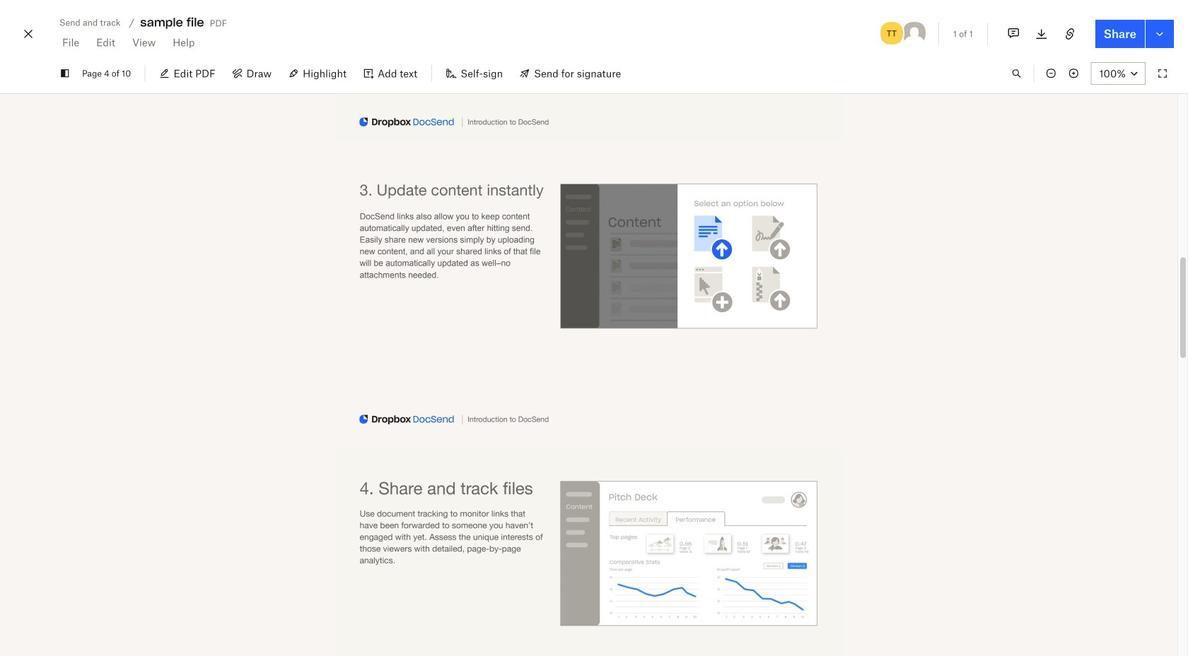 Task type: describe. For each thing, give the bounding box(es) containing it.
1 sample file.pdf image from the top
[[334, 0, 843, 141]]

3 sample file.pdf image from the top
[[334, 450, 843, 657]]

close image
[[20, 23, 37, 45]]



Task type: locate. For each thing, give the bounding box(es) containing it.
0 vertical spatial sample file.pdf image
[[334, 0, 843, 141]]

sample file.pdf image
[[334, 0, 843, 141], [334, 153, 843, 439], [334, 450, 843, 657]]

2 sample file.pdf image from the top
[[334, 153, 843, 439]]

1 vertical spatial sample file.pdf image
[[334, 153, 843, 439]]

2 vertical spatial sample file.pdf image
[[334, 450, 843, 657]]



Task type: vqa. For each thing, say whether or not it's contained in the screenshot.
third the sample file.pdf image
yes



